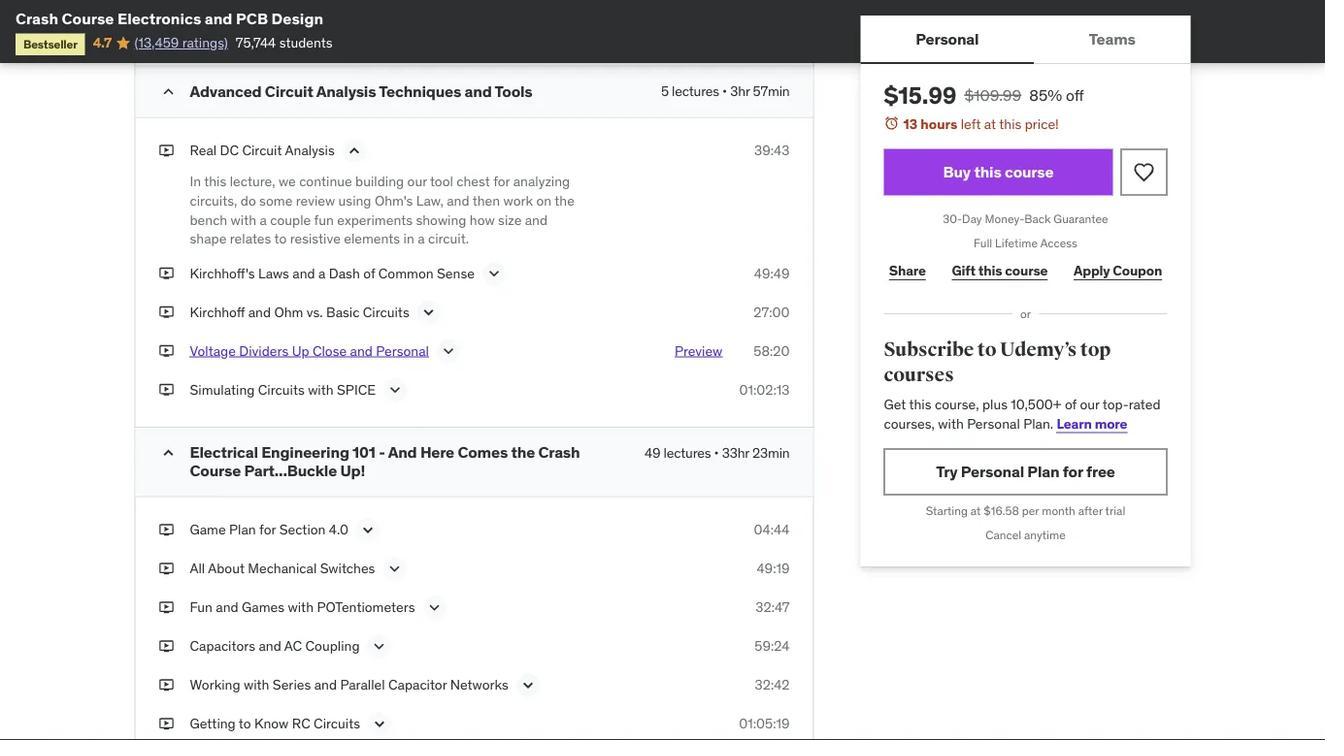 Task type: describe. For each thing, give the bounding box(es) containing it.
subscribe
[[884, 338, 974, 362]]

section
[[279, 521, 326, 539]]

and up ratings)
[[205, 8, 233, 28]]

try
[[936, 462, 958, 482]]

spice
[[337, 381, 376, 399]]

crash course electronics and pcb design
[[16, 8, 323, 28]]

1 horizontal spatial a
[[319, 265, 326, 282]]

learn more
[[1057, 415, 1128, 433]]

tools of the trade - part iii
[[190, 20, 348, 37]]

show lecture description image for getting to know rc circuits
[[370, 715, 389, 735]]

the inside electrical engineering 101 - and here comes the crash course part...buckle up!
[[511, 443, 535, 463]]

for inside in this lecture, we continue building our tool chest for analyzing circuits, do some review using ohm's law, and then work on the bench with a couple fun experiments showing how size and shape relates to resistive elements in a circuit.
[[493, 173, 510, 190]]

and left the ohm
[[248, 303, 271, 321]]

back
[[1025, 212, 1051, 227]]

0 horizontal spatial plan
[[229, 521, 256, 539]]

xsmall image for 32:42
[[159, 676, 174, 695]]

size
[[498, 211, 522, 229]]

apply coupon
[[1074, 262, 1163, 279]]

with left the series
[[244, 677, 269, 694]]

electrical engineering 101 - and here comes the crash course part...buckle up!
[[190, 443, 580, 481]]

show lecture description image for game plan for section 4.0
[[358, 521, 378, 540]]

1 horizontal spatial at
[[985, 115, 997, 133]]

apply
[[1074, 262, 1110, 279]]

the inside in this lecture, we continue building our tool chest for analyzing circuits, do some review using ohm's law, and then work on the bench with a couple fun experiments showing how size and shape relates to resistive elements in a circuit.
[[555, 192, 575, 210]]

review
[[296, 192, 335, 210]]

57min
[[753, 83, 790, 100]]

and left ac
[[259, 638, 281, 655]]

show lecture description image for kirchhoff's laws and a dash of common sense
[[484, 264, 504, 284]]

buy this course
[[943, 162, 1054, 182]]

crash inside electrical engineering 101 - and here comes the crash course part...buckle up!
[[538, 443, 580, 463]]

101
[[353, 443, 376, 463]]

free
[[1087, 462, 1116, 482]]

59:24
[[755, 638, 790, 655]]

xsmall image for 04:44
[[159, 521, 174, 540]]

getting
[[190, 716, 236, 733]]

we
[[279, 173, 296, 190]]

buy this course button
[[884, 149, 1113, 196]]

• for electrical engineering 101 - and here comes the crash course part...buckle up!
[[714, 444, 719, 462]]

kirchhoff and ohm vs. basic circuits
[[190, 303, 410, 321]]

do
[[241, 192, 256, 210]]

laws
[[258, 265, 289, 282]]

in
[[404, 230, 414, 248]]

shape
[[190, 230, 227, 248]]

with right games
[[288, 599, 314, 617]]

coupon
[[1113, 262, 1163, 279]]

with inside get this course, plus 10,500+ of our top-rated courses, with personal plan.
[[938, 415, 964, 433]]

all about mechanical switches
[[190, 560, 375, 578]]

experiments
[[337, 211, 413, 229]]

our for tool
[[407, 173, 427, 190]]

preview
[[675, 342, 723, 360]]

2 horizontal spatial a
[[418, 230, 425, 248]]

course for buy this course
[[1005, 162, 1054, 182]]

course for gift this course
[[1005, 262, 1048, 279]]

and
[[388, 443, 417, 463]]

capacitors
[[190, 638, 255, 655]]

gift this course link
[[947, 252, 1053, 291]]

and right 'techniques' on the left top
[[465, 81, 492, 101]]

comes
[[458, 443, 508, 463]]

0 horizontal spatial course
[[62, 8, 114, 28]]

voltage dividers up close and personal
[[190, 342, 429, 360]]

kirchhoff
[[190, 303, 245, 321]]

anytime
[[1025, 528, 1066, 543]]

electrical
[[190, 443, 258, 463]]

4.0
[[329, 521, 349, 539]]

after
[[1079, 504, 1103, 519]]

58:20
[[754, 342, 790, 360]]

personal button
[[861, 16, 1034, 62]]

add to wishlist image
[[1133, 161, 1156, 184]]

courses
[[884, 363, 954, 387]]

courses,
[[884, 415, 935, 433]]

our for top-
[[1080, 396, 1100, 413]]

ac
[[284, 638, 302, 655]]

simulating
[[190, 381, 255, 399]]

2 vertical spatial circuits
[[314, 716, 360, 733]]

13
[[904, 115, 918, 133]]

49
[[645, 444, 661, 462]]

lectures for advanced circuit analysis techniques and tools
[[672, 83, 720, 100]]

teams
[[1089, 29, 1136, 48]]

switches
[[320, 560, 375, 578]]

30-day money-back guarantee full lifetime access
[[943, 212, 1109, 251]]

personal right close
[[376, 342, 429, 360]]

access
[[1041, 236, 1078, 251]]

get
[[884, 396, 906, 413]]

elements
[[344, 230, 400, 248]]

0 horizontal spatial circuits
[[258, 381, 305, 399]]

up!
[[340, 461, 365, 481]]

32:47
[[756, 599, 790, 617]]

gift
[[952, 262, 976, 279]]

tab list containing personal
[[861, 16, 1191, 64]]

and right laws
[[293, 265, 315, 282]]

rated
[[1129, 396, 1161, 413]]

0 vertical spatial of
[[225, 20, 236, 37]]

small image for advanced
[[159, 82, 178, 102]]

xsmall image for preview
[[159, 342, 174, 361]]

ohm
[[274, 303, 303, 321]]

to for subscribe to udemy's top courses
[[978, 338, 997, 362]]

alarm image
[[884, 116, 900, 131]]

series
[[273, 677, 311, 694]]

lifetime
[[996, 236, 1038, 251]]

personal up $15.99 at right top
[[916, 29, 979, 48]]

85%
[[1030, 85, 1063, 105]]

using
[[338, 192, 371, 210]]

circuit.
[[428, 230, 469, 248]]

1 horizontal spatial tools
[[495, 81, 533, 101]]

bestseller
[[23, 36, 77, 51]]

lectures for electrical engineering 101 - and here comes the crash course part...buckle up!
[[664, 444, 711, 462]]

xsmall image for 59:24
[[159, 637, 174, 656]]

0 vertical spatial circuits
[[363, 303, 410, 321]]

cancel
[[986, 528, 1022, 543]]

vs.
[[307, 303, 323, 321]]

13 hours left at this price!
[[904, 115, 1059, 133]]

kirchhoff's
[[190, 265, 255, 282]]

hours
[[921, 115, 958, 133]]

personal inside 'link'
[[961, 462, 1025, 482]]

money-
[[985, 212, 1025, 227]]

some
[[259, 192, 293, 210]]

coupling
[[305, 638, 360, 655]]

students
[[279, 34, 333, 51]]

voltage dividers up close and personal button
[[190, 342, 429, 365]]

share button
[[884, 252, 931, 291]]

xsmall image for kirchhoff
[[159, 303, 174, 322]]



Task type: vqa. For each thing, say whether or not it's contained in the screenshot.
the we
yes



Task type: locate. For each thing, give the bounding box(es) containing it.
show lecture description image right potentiometers
[[425, 599, 444, 618]]

and down the on on the top
[[525, 211, 548, 229]]

0 vertical spatial course
[[1005, 162, 1054, 182]]

a down "some"
[[260, 211, 267, 229]]

3 xsmall image from the top
[[159, 381, 174, 400]]

lectures right 5
[[672, 83, 720, 100]]

this for gift this course
[[979, 262, 1003, 279]]

and down chest
[[447, 192, 470, 210]]

crash up bestseller
[[16, 8, 58, 28]]

xsmall image left game at bottom
[[159, 521, 174, 540]]

xsmall image for kirchhoff's
[[159, 264, 174, 283]]

at right left
[[985, 115, 997, 133]]

analysis
[[316, 81, 376, 101], [285, 142, 335, 159]]

xsmall image for 32:47
[[159, 599, 174, 618]]

• left 33hr
[[714, 444, 719, 462]]

0 horizontal spatial at
[[971, 504, 981, 519]]

4.7
[[93, 34, 112, 51]]

1 small image from the top
[[159, 82, 178, 102]]

resistive
[[290, 230, 341, 248]]

starting
[[926, 504, 968, 519]]

engineering
[[261, 443, 349, 463]]

for inside "try personal plan for free" 'link'
[[1063, 462, 1083, 482]]

the left trade
[[240, 20, 260, 37]]

and right fun
[[216, 599, 239, 617]]

0 vertical spatial circuit
[[265, 81, 313, 101]]

0 vertical spatial a
[[260, 211, 267, 229]]

our
[[407, 173, 427, 190], [1080, 396, 1100, 413]]

0 horizontal spatial of
[[225, 20, 236, 37]]

1 vertical spatial circuits
[[258, 381, 305, 399]]

0 vertical spatial small image
[[159, 82, 178, 102]]

at left "$16.58"
[[971, 504, 981, 519]]

course,
[[935, 396, 979, 413]]

xsmall image left simulating
[[159, 381, 174, 400]]

xsmall image left the working
[[159, 676, 174, 695]]

teams button
[[1034, 16, 1191, 62]]

iii
[[337, 20, 348, 37]]

xsmall image left fun
[[159, 599, 174, 618]]

personal inside get this course, plus 10,500+ of our top-rated courses, with personal plan.
[[967, 415, 1020, 433]]

in
[[190, 173, 201, 190]]

fun and games with potentiometers
[[190, 599, 415, 617]]

getting to know rc circuits
[[190, 716, 360, 733]]

tools
[[190, 20, 221, 37], [495, 81, 533, 101]]

0 vertical spatial analysis
[[316, 81, 376, 101]]

3 xsmall image from the top
[[159, 342, 174, 361]]

• left 3hr at the right
[[723, 83, 727, 100]]

this up courses,
[[909, 396, 932, 413]]

to inside in this lecture, we continue building our tool chest for analyzing circuits, do some review using ohm's law, and then work on the bench with a couple fun experiments showing how size and shape relates to resistive elements in a circuit.
[[274, 230, 287, 248]]

rc
[[292, 716, 310, 733]]

2 vertical spatial for
[[259, 521, 276, 539]]

of up learn
[[1065, 396, 1077, 413]]

simulating circuits with spice
[[190, 381, 376, 399]]

0 vertical spatial at
[[985, 115, 997, 133]]

to down couple
[[274, 230, 287, 248]]

2 xsmall image from the top
[[159, 303, 174, 322]]

to inside the subscribe to udemy's top courses
[[978, 338, 997, 362]]

circuit up the lecture,
[[242, 142, 282, 159]]

5 xsmall image from the top
[[159, 599, 174, 618]]

course inside button
[[1005, 162, 1054, 182]]

1 vertical spatial to
[[978, 338, 997, 362]]

a left dash
[[319, 265, 326, 282]]

for
[[493, 173, 510, 190], [1063, 462, 1083, 482], [259, 521, 276, 539]]

show lecture description image down potentiometers
[[370, 637, 389, 657]]

lecture,
[[230, 173, 275, 190]]

tools right 'techniques' on the left top
[[495, 81, 533, 101]]

1 vertical spatial lectures
[[664, 444, 711, 462]]

xsmall image for all
[[159, 560, 174, 579]]

a right in
[[418, 230, 425, 248]]

27:00
[[754, 303, 790, 321]]

circuits right rc
[[314, 716, 360, 733]]

circuits down dividers
[[258, 381, 305, 399]]

1 vertical spatial •
[[714, 444, 719, 462]]

7 xsmall image from the top
[[159, 676, 174, 695]]

xsmall image left ratings)
[[159, 19, 174, 38]]

5
[[661, 83, 669, 100]]

this for in this lecture, we continue building our tool chest for analyzing circuits, do some review using ohm's law, and then work on the bench with a couple fun experiments showing how size and shape relates to resistive elements in a circuit.
[[204, 173, 227, 190]]

this inside "link"
[[979, 262, 1003, 279]]

continue
[[299, 173, 352, 190]]

potentiometers
[[317, 599, 415, 617]]

1 vertical spatial tools
[[495, 81, 533, 101]]

and right the series
[[314, 677, 337, 694]]

hide lecture description image
[[345, 141, 364, 161]]

how
[[470, 211, 495, 229]]

left
[[961, 115, 981, 133]]

apply coupon button
[[1069, 252, 1168, 291]]

up
[[292, 342, 309, 360]]

2 vertical spatial a
[[319, 265, 326, 282]]

course inside electrical engineering 101 - and here comes the crash course part...buckle up!
[[190, 461, 241, 481]]

analyzing
[[513, 173, 570, 190]]

show lecture description image right spice
[[386, 381, 405, 400]]

1 horizontal spatial circuits
[[314, 716, 360, 733]]

our up law,
[[407, 173, 427, 190]]

of inside get this course, plus 10,500+ of our top-rated courses, with personal plan.
[[1065, 396, 1077, 413]]

this left "price!"
[[1000, 115, 1022, 133]]

small image
[[159, 82, 178, 102], [159, 444, 178, 463]]

1 horizontal spatial course
[[190, 461, 241, 481]]

plus
[[983, 396, 1008, 413]]

1 vertical spatial small image
[[159, 444, 178, 463]]

at inside 'starting at $16.58 per month after trial cancel anytime'
[[971, 504, 981, 519]]

course down lifetime at the top right
[[1005, 262, 1048, 279]]

the right comes
[[511, 443, 535, 463]]

show lecture description image right sense
[[484, 264, 504, 284]]

$109.99
[[965, 85, 1022, 105]]

here
[[420, 443, 455, 463]]

xsmall image for getting
[[159, 715, 174, 734]]

game plan for section 4.0
[[190, 521, 349, 539]]

to for getting to know rc circuits
[[239, 716, 251, 733]]

0 vertical spatial •
[[723, 83, 727, 100]]

the right the on on the top
[[555, 192, 575, 210]]

4 xsmall image from the top
[[159, 560, 174, 579]]

day
[[962, 212, 982, 227]]

for left the free
[[1063, 462, 1083, 482]]

close
[[313, 342, 347, 360]]

$16.58
[[984, 504, 1020, 519]]

this for buy this course
[[974, 162, 1002, 182]]

design
[[272, 8, 323, 28]]

1 vertical spatial -
[[379, 443, 385, 463]]

plan right game at bottom
[[229, 521, 256, 539]]

show lecture description image
[[484, 264, 504, 284], [386, 381, 405, 400], [358, 521, 378, 540], [425, 599, 444, 618], [370, 715, 389, 735]]

1 vertical spatial a
[[418, 230, 425, 248]]

2 horizontal spatial of
[[1065, 396, 1077, 413]]

price!
[[1025, 115, 1059, 133]]

1 vertical spatial for
[[1063, 462, 1083, 482]]

2 vertical spatial of
[[1065, 396, 1077, 413]]

xsmall image
[[159, 264, 174, 283], [159, 303, 174, 322], [159, 381, 174, 400], [159, 560, 174, 579], [159, 715, 174, 734]]

1 vertical spatial the
[[555, 192, 575, 210]]

0 horizontal spatial the
[[240, 20, 260, 37]]

0 horizontal spatial tools
[[190, 20, 221, 37]]

trade
[[262, 20, 296, 37]]

small image for electrical
[[159, 444, 178, 463]]

75,744 students
[[236, 34, 333, 51]]

couple
[[270, 211, 311, 229]]

show lecture description image for vs.
[[419, 303, 439, 322]]

1 vertical spatial course
[[1005, 262, 1048, 279]]

1 vertical spatial plan
[[229, 521, 256, 539]]

show lecture description image down parallel
[[370, 715, 389, 735]]

analysis up continue
[[285, 142, 335, 159]]

for left section
[[259, 521, 276, 539]]

of left trade
[[225, 20, 236, 37]]

30-
[[943, 212, 962, 227]]

this inside button
[[974, 162, 1002, 182]]

1 vertical spatial of
[[363, 265, 375, 282]]

of for kirchhoff's
[[363, 265, 375, 282]]

2 horizontal spatial to
[[978, 338, 997, 362]]

guarantee
[[1054, 212, 1109, 227]]

course up back
[[1005, 162, 1054, 182]]

work
[[504, 192, 533, 210]]

and
[[205, 8, 233, 28], [465, 81, 492, 101], [447, 192, 470, 210], [525, 211, 548, 229], [293, 265, 315, 282], [248, 303, 271, 321], [350, 342, 373, 360], [216, 599, 239, 617], [259, 638, 281, 655], [314, 677, 337, 694]]

subscribe to udemy's top courses
[[884, 338, 1111, 387]]

show lecture description image
[[419, 303, 439, 322], [439, 342, 458, 361], [385, 560, 404, 579], [370, 637, 389, 657], [518, 676, 538, 696]]

show lecture description image for coupling
[[370, 637, 389, 657]]

1 horizontal spatial to
[[274, 230, 287, 248]]

our inside get this course, plus 10,500+ of our top-rated courses, with personal plan.
[[1080, 396, 1100, 413]]

2 horizontal spatial for
[[1063, 462, 1083, 482]]

0 vertical spatial course
[[62, 8, 114, 28]]

49:49
[[754, 265, 790, 282]]

1 vertical spatial course
[[190, 461, 241, 481]]

2 horizontal spatial circuits
[[363, 303, 410, 321]]

1 horizontal spatial crash
[[538, 443, 580, 463]]

small image down (13,459 at the top of page
[[159, 82, 178, 102]]

with inside in this lecture, we continue building our tool chest for analyzing circuits, do some review using ohm's law, and then work on the bench with a couple fun experiments showing how size and shape relates to resistive elements in a circuit.
[[231, 211, 256, 229]]

showing
[[416, 211, 467, 229]]

crash right comes
[[538, 443, 580, 463]]

0 horizontal spatial •
[[714, 444, 719, 462]]

to left udemy's
[[978, 338, 997, 362]]

show lecture description image for fun and games with potentiometers
[[425, 599, 444, 618]]

1 horizontal spatial of
[[363, 265, 375, 282]]

1 xsmall image from the top
[[159, 19, 174, 38]]

small image left electrical
[[159, 444, 178, 463]]

for up then
[[493, 173, 510, 190]]

0 horizontal spatial our
[[407, 173, 427, 190]]

1 horizontal spatial •
[[723, 83, 727, 100]]

xsmall image left real
[[159, 141, 174, 160]]

0 vertical spatial -
[[299, 20, 305, 37]]

lectures right 49
[[664, 444, 711, 462]]

of right dash
[[363, 265, 375, 282]]

real dc circuit analysis
[[190, 142, 335, 159]]

1 vertical spatial crash
[[538, 443, 580, 463]]

part...buckle
[[244, 461, 337, 481]]

of for get
[[1065, 396, 1077, 413]]

2 small image from the top
[[159, 444, 178, 463]]

crash
[[16, 8, 58, 28], [538, 443, 580, 463]]

1 vertical spatial at
[[971, 504, 981, 519]]

show lecture description image right networks on the bottom of the page
[[518, 676, 538, 696]]

1 horizontal spatial for
[[493, 173, 510, 190]]

mechanical
[[248, 560, 317, 578]]

0 vertical spatial our
[[407, 173, 427, 190]]

0 horizontal spatial for
[[259, 521, 276, 539]]

ohm's
[[375, 192, 413, 210]]

voltage
[[190, 342, 236, 360]]

xsmall image left the all
[[159, 560, 174, 579]]

tool
[[430, 173, 453, 190]]

0 horizontal spatial -
[[299, 20, 305, 37]]

6 xsmall image from the top
[[159, 637, 174, 656]]

our inside in this lecture, we continue building our tool chest for analyzing circuits, do some review using ohm's law, and then work on the bench with a couple fun experiments showing how size and shape relates to resistive elements in a circuit.
[[407, 173, 427, 190]]

show lecture description image right 4.0
[[358, 521, 378, 540]]

show lecture description image right switches
[[385, 560, 404, 579]]

personal up "$16.58"
[[961, 462, 1025, 482]]

4 xsmall image from the top
[[159, 521, 174, 540]]

this inside in this lecture, we continue building our tool chest for analyzing circuits, do some review using ohm's law, and then work on the bench with a couple fun experiments showing how size and shape relates to resistive elements in a circuit.
[[204, 173, 227, 190]]

with down course,
[[938, 415, 964, 433]]

1 horizontal spatial our
[[1080, 396, 1100, 413]]

per
[[1022, 504, 1039, 519]]

at
[[985, 115, 997, 133], [971, 504, 981, 519]]

with left spice
[[308, 381, 334, 399]]

• for advanced circuit analysis techniques and tools
[[723, 83, 727, 100]]

with
[[231, 211, 256, 229], [308, 381, 334, 399], [938, 415, 964, 433], [288, 599, 314, 617], [244, 677, 269, 694]]

49 lectures • 33hr 23min
[[645, 444, 790, 462]]

1 xsmall image from the top
[[159, 264, 174, 283]]

trial
[[1106, 504, 1126, 519]]

dividers
[[239, 342, 289, 360]]

plan inside 'link'
[[1028, 462, 1060, 482]]

xsmall image left kirchhoff's
[[159, 264, 174, 283]]

04:44
[[754, 521, 790, 539]]

this right gift
[[979, 262, 1003, 279]]

advanced
[[190, 81, 262, 101]]

learn more link
[[1057, 415, 1128, 433]]

to left know at the bottom left of page
[[239, 716, 251, 733]]

show lecture description image for switches
[[385, 560, 404, 579]]

xsmall image left getting
[[159, 715, 174, 734]]

dc
[[220, 142, 239, 159]]

working with series and parallel capacitor networks
[[190, 677, 509, 694]]

basic
[[326, 303, 360, 321]]

circuits
[[363, 303, 410, 321], [258, 381, 305, 399], [314, 716, 360, 733]]

tab list
[[861, 16, 1191, 64]]

this inside get this course, plus 10,500+ of our top-rated courses, with personal plan.
[[909, 396, 932, 413]]

xsmall image left voltage
[[159, 342, 174, 361]]

the
[[240, 20, 260, 37], [555, 192, 575, 210], [511, 443, 535, 463]]

0 vertical spatial the
[[240, 20, 260, 37]]

0 vertical spatial plan
[[1028, 462, 1060, 482]]

personal down plus
[[967, 415, 1020, 433]]

show lecture description image down common
[[419, 303, 439, 322]]

law,
[[416, 192, 444, 210]]

(13,459 ratings)
[[134, 34, 228, 51]]

1 horizontal spatial -
[[379, 443, 385, 463]]

$15.99 $109.99 85% off
[[884, 81, 1085, 110]]

•
[[723, 83, 727, 100], [714, 444, 719, 462]]

plan up per
[[1028, 462, 1060, 482]]

show lecture description image for and
[[518, 676, 538, 696]]

show lecture description image down sense
[[439, 342, 458, 361]]

show lecture description image for simulating circuits with spice
[[386, 381, 405, 400]]

- left part
[[299, 20, 305, 37]]

xsmall image for simulating
[[159, 381, 174, 400]]

xsmall image left capacitors at the left
[[159, 637, 174, 656]]

analysis up the hide lecture description image on the top left
[[316, 81, 376, 101]]

and right close
[[350, 342, 373, 360]]

0 horizontal spatial crash
[[16, 8, 58, 28]]

know
[[254, 716, 289, 733]]

course inside "link"
[[1005, 262, 1048, 279]]

this up "circuits,"
[[204, 173, 227, 190]]

1 vertical spatial our
[[1080, 396, 1100, 413]]

our up the learn more
[[1080, 396, 1100, 413]]

49:19
[[757, 560, 790, 578]]

with down do
[[231, 211, 256, 229]]

1 vertical spatial circuit
[[242, 142, 282, 159]]

and inside button
[[350, 342, 373, 360]]

course up 4.7
[[62, 8, 114, 28]]

this for get this course, plus 10,500+ of our top-rated courses, with personal plan.
[[909, 396, 932, 413]]

2 xsmall image from the top
[[159, 141, 174, 160]]

0 vertical spatial to
[[274, 230, 287, 248]]

part
[[308, 20, 334, 37]]

1 horizontal spatial the
[[511, 443, 535, 463]]

5 xsmall image from the top
[[159, 715, 174, 734]]

chest
[[457, 173, 490, 190]]

0 vertical spatial crash
[[16, 8, 58, 28]]

0 horizontal spatial to
[[239, 716, 251, 733]]

this right buy
[[974, 162, 1002, 182]]

2 vertical spatial the
[[511, 443, 535, 463]]

0 vertical spatial tools
[[190, 20, 221, 37]]

tools left the "pcb"
[[190, 20, 221, 37]]

0 vertical spatial for
[[493, 173, 510, 190]]

xsmall image left the 'kirchhoff'
[[159, 303, 174, 322]]

0 horizontal spatial a
[[260, 211, 267, 229]]

2 horizontal spatial the
[[555, 192, 575, 210]]

xsmall image
[[159, 19, 174, 38], [159, 141, 174, 160], [159, 342, 174, 361], [159, 521, 174, 540], [159, 599, 174, 618], [159, 637, 174, 656], [159, 676, 174, 695]]

1 vertical spatial analysis
[[285, 142, 335, 159]]

0 vertical spatial lectures
[[672, 83, 720, 100]]

- right 101 on the bottom
[[379, 443, 385, 463]]

circuit down 75,744 students
[[265, 81, 313, 101]]

course up game at bottom
[[190, 461, 241, 481]]

2 vertical spatial to
[[239, 716, 251, 733]]

then
[[473, 192, 500, 210]]

games
[[242, 599, 285, 617]]

- inside electrical engineering 101 - and here comes the crash course part...buckle up!
[[379, 443, 385, 463]]

circuits right basic
[[363, 303, 410, 321]]

1 horizontal spatial plan
[[1028, 462, 1060, 482]]



